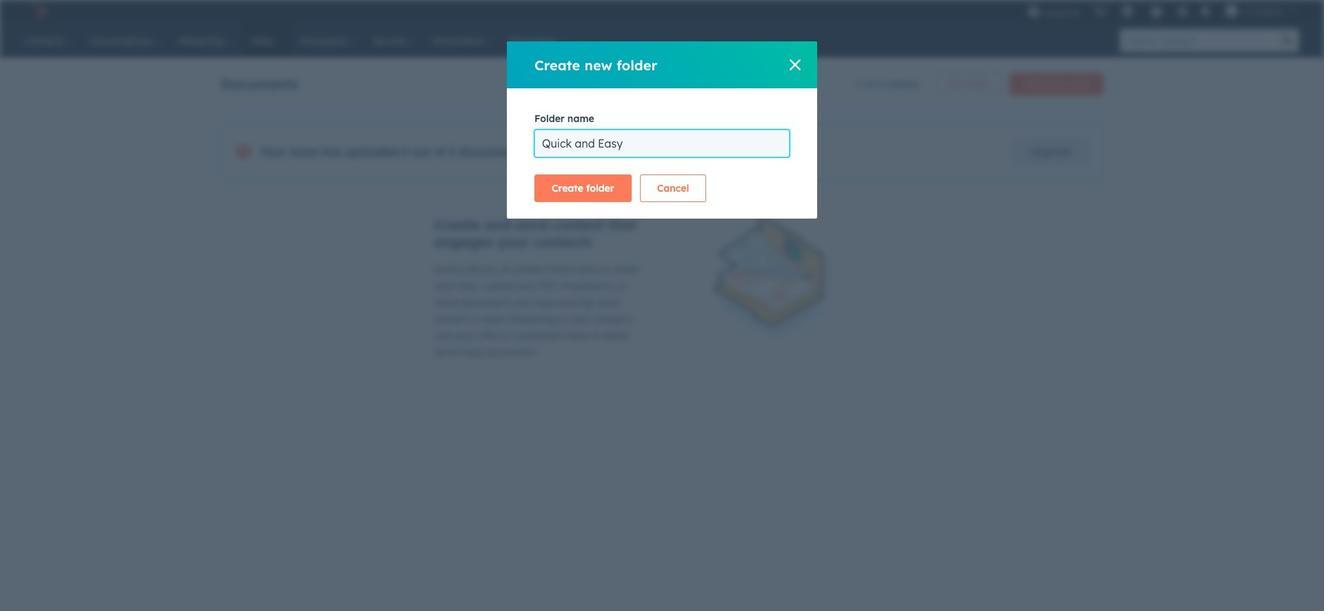 Task type: vqa. For each thing, say whether or not it's contained in the screenshot.
real
no



Task type: locate. For each thing, give the bounding box(es) containing it.
banner
[[221, 69, 1104, 95]]

menu
[[1021, 0, 1308, 22]]

close image
[[790, 59, 801, 70]]

None text field
[[535, 130, 790, 157]]



Task type: describe. For each thing, give the bounding box(es) containing it.
Search HubSpot search field
[[1120, 29, 1276, 52]]

jacob simon image
[[1225, 5, 1238, 17]]

marketplaces image
[[1121, 6, 1134, 19]]



